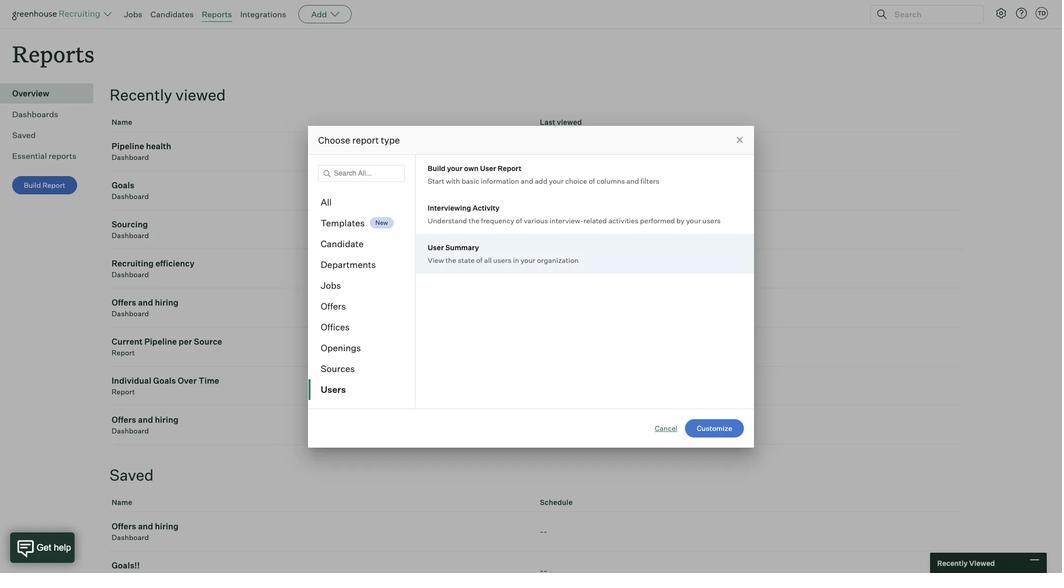 Task type: locate. For each thing, give the bounding box(es) containing it.
1 vertical spatial pipeline
[[144, 337, 177, 347]]

0 vertical spatial goals
[[112, 180, 134, 191]]

offers and hiring dashboard
[[112, 298, 179, 318], [112, 415, 179, 435], [112, 522, 179, 542]]

1 today, 12:58 pm from the top
[[540, 225, 603, 235]]

3 hiring from the top
[[155, 522, 179, 532]]

1 vertical spatial offers and hiring dashboard
[[112, 415, 179, 435]]

time
[[199, 376, 219, 386]]

pipeline left "per"
[[144, 337, 177, 347]]

overview link
[[12, 87, 89, 100]]

1 horizontal spatial of
[[516, 216, 523, 225]]

1 vertical spatial hiring
[[155, 415, 179, 425]]

summary
[[446, 243, 479, 252]]

your inside interviewing activity understand the frequency of various interview-related activities performed by your users
[[687, 216, 701, 225]]

filters
[[641, 176, 660, 185]]

2 horizontal spatial of
[[589, 176, 595, 185]]

today, 12:58 pm up organization
[[540, 225, 603, 235]]

and
[[521, 176, 534, 185], [627, 176, 639, 185], [138, 298, 153, 308], [138, 415, 153, 425], [138, 522, 153, 532]]

1 vertical spatial viewed
[[557, 118, 582, 127]]

today, left '1:43'
[[540, 146, 566, 156]]

today, for pipeline health
[[540, 146, 566, 156]]

today, 12:58 pm down interview-
[[540, 264, 603, 274]]

your up with
[[447, 164, 463, 172]]

1 horizontal spatial reports
[[202, 9, 232, 19]]

and up goals!!
[[138, 522, 153, 532]]

1 horizontal spatial the
[[469, 216, 480, 225]]

in
[[513, 256, 519, 264]]

of inside user summary view the state of all users in your organization
[[476, 256, 483, 264]]

goals left the 'over'
[[153, 376, 176, 386]]

report inside individual goals over time report
[[112, 388, 135, 396]]

today, up organization
[[540, 225, 566, 235]]

the inside interviewing activity understand the frequency of various interview-related activities performed by your users
[[469, 216, 480, 225]]

dashboards
[[12, 109, 58, 119]]

viewed
[[970, 559, 996, 567]]

0 vertical spatial viewed
[[176, 85, 226, 104]]

0 vertical spatial pipeline
[[112, 141, 144, 151]]

offers up offices
[[321, 300, 346, 312]]

goals down pipeline health dashboard
[[112, 180, 134, 191]]

1 today, from the top
[[540, 146, 566, 156]]

0 horizontal spatial users
[[494, 256, 512, 264]]

-
[[540, 527, 544, 537], [544, 527, 548, 537]]

users
[[703, 216, 721, 225], [494, 256, 512, 264]]

report down current
[[112, 348, 135, 357]]

0 vertical spatial today, 12:58 pm
[[540, 225, 603, 235]]

pm down columns
[[590, 185, 603, 196]]

0 vertical spatial offers and hiring dashboard
[[112, 298, 179, 318]]

0 vertical spatial recently
[[110, 85, 172, 104]]

view
[[428, 256, 444, 264]]

your right in
[[521, 256, 536, 264]]

reports right candidates
[[202, 9, 232, 19]]

pipeline
[[112, 141, 144, 151], [144, 337, 177, 347]]

add
[[311, 9, 327, 19]]

today,
[[540, 146, 566, 156], [540, 185, 566, 196], [540, 225, 566, 235], [540, 264, 566, 274]]

dashboard up goals!!
[[112, 533, 149, 542]]

2 vertical spatial of
[[476, 256, 483, 264]]

12:58 down interview-
[[568, 264, 589, 274]]

information
[[481, 176, 520, 185]]

build inside button
[[24, 181, 41, 189]]

report for individual goals over time
[[112, 388, 135, 396]]

0 horizontal spatial viewed
[[176, 85, 226, 104]]

0 vertical spatial user
[[480, 164, 497, 172]]

with
[[446, 176, 460, 185]]

4 dashboard from the top
[[112, 270, 149, 279]]

goals inside individual goals over time report
[[153, 376, 176, 386]]

activities
[[609, 216, 639, 225]]

1 vertical spatial 12:58
[[568, 264, 589, 274]]

user summary view the state of all users in your organization
[[428, 243, 579, 264]]

12:58 for dashboard
[[568, 225, 589, 235]]

dashboard down health at the top left of page
[[112, 153, 149, 162]]

0 vertical spatial reports
[[202, 9, 232, 19]]

efficiency
[[156, 259, 195, 269]]

12:58 up organization
[[568, 225, 589, 235]]

1 vertical spatial build
[[24, 181, 41, 189]]

user inside build your own user report start with basic information and add your choice of columns and filters
[[480, 164, 497, 172]]

sourcing dashboard
[[112, 219, 149, 240]]

1 vertical spatial recently
[[938, 559, 968, 567]]

the for frequency
[[469, 216, 480, 225]]

organization
[[537, 256, 579, 264]]

build up start
[[428, 164, 446, 172]]

individual
[[112, 376, 151, 386]]

new
[[376, 219, 388, 227]]

of right "choice"
[[589, 176, 595, 185]]

schedule
[[540, 498, 573, 507]]

integrations
[[240, 9, 286, 19]]

customize button
[[686, 419, 744, 437]]

sources
[[321, 363, 355, 374]]

customize
[[697, 424, 733, 432]]

offers down the individual
[[112, 415, 136, 425]]

viewed
[[176, 85, 226, 104], [557, 118, 582, 127]]

0 vertical spatial the
[[469, 216, 480, 225]]

1 vertical spatial users
[[494, 256, 512, 264]]

basic
[[462, 176, 480, 185]]

0 vertical spatial 12:58
[[568, 225, 589, 235]]

1 vertical spatial reports
[[12, 39, 95, 69]]

pm
[[586, 146, 598, 156], [590, 185, 603, 196], [590, 225, 603, 235], [590, 264, 603, 274]]

pipeline left health at the top left of page
[[112, 141, 144, 151]]

1 name from the top
[[112, 118, 132, 127]]

0 horizontal spatial recently
[[110, 85, 172, 104]]

recently for recently viewed
[[938, 559, 968, 567]]

pm for sourcing
[[590, 225, 603, 235]]

2 - from the left
[[544, 527, 548, 537]]

user right own
[[480, 164, 497, 172]]

0 horizontal spatial of
[[476, 256, 483, 264]]

1 vertical spatial name
[[112, 498, 132, 507]]

today, 12:58 pm for efficiency
[[540, 264, 603, 274]]

1 horizontal spatial viewed
[[557, 118, 582, 127]]

hiring
[[155, 298, 179, 308], [155, 415, 179, 425], [155, 522, 179, 532]]

build for build your own user report start with basic information and add your choice of columns and filters
[[428, 164, 446, 172]]

1 horizontal spatial recently
[[938, 559, 968, 567]]

jobs down the 'departments'
[[321, 280, 341, 291]]

1 vertical spatial user
[[428, 243, 444, 252]]

today, down add at right
[[540, 185, 566, 196]]

current pipeline per source report
[[112, 337, 222, 357]]

jobs
[[124, 9, 142, 19], [321, 280, 341, 291]]

reports down greenhouse recruiting image
[[12, 39, 95, 69]]

3 offers and hiring dashboard from the top
[[112, 522, 179, 542]]

report up information
[[498, 164, 522, 172]]

report inside current pipeline per source report
[[112, 348, 135, 357]]

essential reports link
[[12, 150, 89, 162]]

2 vertical spatial hiring
[[155, 522, 179, 532]]

12:58
[[568, 225, 589, 235], [568, 264, 589, 274]]

users left in
[[494, 256, 512, 264]]

greenhouse recruiting image
[[12, 8, 104, 20]]

health
[[146, 141, 171, 151]]

overview
[[12, 88, 49, 99]]

the down activity
[[469, 216, 480, 225]]

offers
[[112, 298, 136, 308], [321, 300, 346, 312], [112, 415, 136, 425], [112, 522, 136, 532]]

build down essential
[[24, 181, 41, 189]]

build report button
[[12, 176, 77, 195]]

jobs left candidates
[[124, 9, 142, 19]]

reports
[[202, 9, 232, 19], [12, 39, 95, 69]]

dashboard
[[112, 153, 149, 162], [112, 192, 149, 201], [112, 231, 149, 240], [112, 270, 149, 279], [112, 309, 149, 318], [112, 427, 149, 435], [112, 533, 149, 542]]

today, right in
[[540, 264, 566, 274]]

report down essential reports link
[[42, 181, 65, 189]]

user
[[480, 164, 497, 172], [428, 243, 444, 252]]

1 vertical spatial the
[[446, 256, 457, 264]]

0 vertical spatial saved
[[12, 130, 36, 140]]

3 today, from the top
[[540, 225, 566, 235]]

candidates link
[[151, 9, 194, 19]]

pm for goals
[[590, 185, 603, 196]]

of left the various
[[516, 216, 523, 225]]

offers and hiring dashboard up goals!!
[[112, 522, 179, 542]]

1:43
[[568, 146, 584, 156]]

0 horizontal spatial build
[[24, 181, 41, 189]]

recently
[[110, 85, 172, 104], [938, 559, 968, 567]]

users right by
[[703, 216, 721, 225]]

type
[[381, 134, 400, 145]]

td
[[1038, 10, 1047, 17]]

1 horizontal spatial users
[[703, 216, 721, 225]]

0 horizontal spatial reports
[[12, 39, 95, 69]]

name for saved
[[112, 498, 132, 507]]

goals inside goals dashboard
[[112, 180, 134, 191]]

goals
[[112, 180, 134, 191], [153, 376, 176, 386]]

today, 12:58 pm
[[540, 225, 603, 235], [540, 264, 603, 274]]

your
[[447, 164, 463, 172], [549, 176, 564, 185], [687, 216, 701, 225], [521, 256, 536, 264]]

openings
[[321, 342, 361, 353]]

0 horizontal spatial goals
[[112, 180, 134, 191]]

report for current pipeline per source
[[112, 348, 135, 357]]

dashboard inside recruiting efficiency dashboard
[[112, 270, 149, 279]]

jobs link
[[124, 9, 142, 19]]

pm for pipeline health
[[586, 146, 598, 156]]

and down recruiting efficiency dashboard
[[138, 298, 153, 308]]

pm left activities
[[590, 225, 603, 235]]

td button
[[1036, 7, 1049, 19]]

1 vertical spatial jobs
[[321, 280, 341, 291]]

4 today, from the top
[[540, 264, 566, 274]]

dashboard up sourcing
[[112, 192, 149, 201]]

dashboard down the individual
[[112, 427, 149, 435]]

recently viewed
[[110, 85, 226, 104]]

reports link
[[202, 9, 232, 19]]

offers inside choose report type dialog
[[321, 300, 346, 312]]

build for build report
[[24, 181, 41, 189]]

0 horizontal spatial the
[[446, 256, 457, 264]]

0 horizontal spatial saved
[[12, 130, 36, 140]]

1 horizontal spatial jobs
[[321, 280, 341, 291]]

0 vertical spatial hiring
[[155, 298, 179, 308]]

--
[[540, 527, 548, 537]]

individual goals over time report
[[112, 376, 219, 396]]

2 today, from the top
[[540, 185, 566, 196]]

1 vertical spatial goals
[[153, 376, 176, 386]]

pm right '1:43'
[[586, 146, 598, 156]]

dashboard down recruiting at the left
[[112, 270, 149, 279]]

1 vertical spatial of
[[516, 216, 523, 225]]

of
[[589, 176, 595, 185], [516, 216, 523, 225], [476, 256, 483, 264]]

1 horizontal spatial goals
[[153, 376, 176, 386]]

2 name from the top
[[112, 498, 132, 507]]

offers and hiring dashboard up current
[[112, 298, 179, 318]]

report
[[353, 134, 379, 145]]

1 dashboard from the top
[[112, 153, 149, 162]]

2 offers and hiring dashboard from the top
[[112, 415, 179, 435]]

1 12:58 from the top
[[568, 225, 589, 235]]

build
[[428, 164, 446, 172], [24, 181, 41, 189]]

0 vertical spatial build
[[428, 164, 446, 172]]

1 horizontal spatial saved
[[110, 466, 154, 485]]

the right view in the left top of the page
[[446, 256, 457, 264]]

your right by
[[687, 216, 701, 225]]

of inside interviewing activity understand the frequency of various interview-related activities performed by your users
[[516, 216, 523, 225]]

build report
[[24, 181, 65, 189]]

build inside build your own user report start with basic information and add your choice of columns and filters
[[428, 164, 446, 172]]

0 vertical spatial jobs
[[124, 9, 142, 19]]

dashboard down sourcing
[[112, 231, 149, 240]]

1 horizontal spatial user
[[480, 164, 497, 172]]

the inside user summary view the state of all users in your organization
[[446, 256, 457, 264]]

0 vertical spatial of
[[589, 176, 595, 185]]

user up view in the left top of the page
[[428, 243, 444, 252]]

report
[[498, 164, 522, 172], [42, 181, 65, 189], [112, 348, 135, 357], [112, 388, 135, 396]]

and left add at right
[[521, 176, 534, 185]]

12:58 for efficiency
[[568, 264, 589, 274]]

the
[[469, 216, 480, 225], [446, 256, 457, 264]]

1 vertical spatial today, 12:58 pm
[[540, 264, 603, 274]]

report inside build your own user report start with basic information and add your choice of columns and filters
[[498, 164, 522, 172]]

0 vertical spatial users
[[703, 216, 721, 225]]

2 12:58 from the top
[[568, 264, 589, 274]]

pm right organization
[[590, 264, 603, 274]]

0 horizontal spatial user
[[428, 243, 444, 252]]

own
[[464, 164, 479, 172]]

saved
[[12, 130, 36, 140], [110, 466, 154, 485]]

offers and hiring dashboard down individual goals over time report
[[112, 415, 179, 435]]

12:59
[[568, 185, 589, 196]]

of left 'all'
[[476, 256, 483, 264]]

report down the individual
[[112, 388, 135, 396]]

goals!!
[[112, 561, 140, 571]]

1 horizontal spatial build
[[428, 164, 446, 172]]

dashboard up current
[[112, 309, 149, 318]]

name for recently viewed
[[112, 118, 132, 127]]

users
[[321, 384, 346, 395]]

per
[[179, 337, 192, 347]]

0 vertical spatial name
[[112, 118, 132, 127]]

2 today, 12:58 pm from the top
[[540, 264, 603, 274]]

2 vertical spatial offers and hiring dashboard
[[112, 522, 179, 542]]



Task type: describe. For each thing, give the bounding box(es) containing it.
related
[[584, 216, 607, 225]]

pm for recruiting efficiency
[[590, 264, 603, 274]]

today, for recruiting efficiency
[[540, 264, 566, 274]]

configure image
[[996, 7, 1008, 19]]

users inside interviewing activity understand the frequency of various interview-related activities performed by your users
[[703, 216, 721, 225]]

of for related
[[516, 216, 523, 225]]

dashboard inside pipeline health dashboard
[[112, 153, 149, 162]]

choose
[[318, 134, 351, 145]]

1 - from the left
[[540, 527, 544, 537]]

2 dashboard from the top
[[112, 192, 149, 201]]

last viewed
[[540, 118, 582, 127]]

cancel
[[655, 424, 678, 432]]

Search text field
[[893, 7, 975, 22]]

2 hiring from the top
[[155, 415, 179, 425]]

the for state
[[446, 256, 457, 264]]

choose report type dialog
[[308, 126, 755, 448]]

today, for goals
[[540, 185, 566, 196]]

td button
[[1034, 5, 1051, 21]]

today, 12:59 pm
[[540, 185, 603, 196]]

and left the filters
[[627, 176, 639, 185]]

source
[[194, 337, 222, 347]]

candidate
[[321, 238, 364, 249]]

last
[[540, 118, 556, 127]]

departments
[[321, 259, 376, 270]]

performed
[[640, 216, 675, 225]]

user inside user summary view the state of all users in your organization
[[428, 243, 444, 252]]

pipeline inside current pipeline per source report
[[144, 337, 177, 347]]

today, 1:43 pm
[[540, 146, 598, 156]]

activity
[[473, 203, 500, 212]]

interviewing
[[428, 203, 471, 212]]

offices
[[321, 321, 350, 332]]

recently viewed
[[938, 559, 996, 567]]

your right add at right
[[549, 176, 564, 185]]

choice
[[566, 176, 588, 185]]

pipeline health dashboard
[[112, 141, 171, 162]]

users inside user summary view the state of all users in your organization
[[494, 256, 512, 264]]

all
[[484, 256, 492, 264]]

dashboards link
[[12, 108, 89, 120]]

of inside build your own user report start with basic information and add your choice of columns and filters
[[589, 176, 595, 185]]

reports
[[49, 151, 77, 161]]

viewed for recently viewed
[[176, 85, 226, 104]]

of for in
[[476, 256, 483, 264]]

current
[[112, 337, 143, 347]]

build your own user report start with basic information and add your choice of columns and filters
[[428, 164, 660, 185]]

various
[[524, 216, 548, 225]]

Search All... text field
[[318, 165, 405, 182]]

viewed for last viewed
[[557, 118, 582, 127]]

6 dashboard from the top
[[112, 427, 149, 435]]

and down individual goals over time report
[[138, 415, 153, 425]]

pipeline inside pipeline health dashboard
[[112, 141, 144, 151]]

templates
[[321, 217, 365, 228]]

saved link
[[12, 129, 89, 141]]

today, for sourcing
[[540, 225, 566, 235]]

choose report type
[[318, 134, 400, 145]]

report for build your own user report
[[498, 164, 522, 172]]

interview-
[[550, 216, 584, 225]]

recruiting
[[112, 259, 154, 269]]

add button
[[299, 5, 352, 23]]

all
[[321, 196, 332, 207]]

recruiting efficiency dashboard
[[112, 259, 195, 279]]

over
[[178, 376, 197, 386]]

3 dashboard from the top
[[112, 231, 149, 240]]

by
[[677, 216, 685, 225]]

your inside user summary view the state of all users in your organization
[[521, 256, 536, 264]]

candidates
[[151, 9, 194, 19]]

understand
[[428, 216, 467, 225]]

columns
[[597, 176, 625, 185]]

goals dashboard
[[112, 180, 149, 201]]

5 dashboard from the top
[[112, 309, 149, 318]]

report inside button
[[42, 181, 65, 189]]

frequency
[[481, 216, 515, 225]]

integrations link
[[240, 9, 286, 19]]

1 hiring from the top
[[155, 298, 179, 308]]

sourcing
[[112, 219, 148, 230]]

0 horizontal spatial jobs
[[124, 9, 142, 19]]

1 offers and hiring dashboard from the top
[[112, 298, 179, 318]]

7 dashboard from the top
[[112, 533, 149, 542]]

interviewing activity understand the frequency of various interview-related activities performed by your users
[[428, 203, 721, 225]]

start
[[428, 176, 445, 185]]

state
[[458, 256, 475, 264]]

add
[[535, 176, 548, 185]]

jobs inside choose report type dialog
[[321, 280, 341, 291]]

offers up goals!!
[[112, 522, 136, 532]]

essential reports
[[12, 151, 77, 161]]

essential
[[12, 151, 47, 161]]

1 vertical spatial saved
[[110, 466, 154, 485]]

recently for recently viewed
[[110, 85, 172, 104]]

cancel link
[[655, 423, 678, 433]]

today, 12:58 pm for dashboard
[[540, 225, 603, 235]]

offers up current
[[112, 298, 136, 308]]



Task type: vqa. For each thing, say whether or not it's contained in the screenshot.
Build associated with Build your own User Report Start with basic information and add your choice of columns and filters
yes



